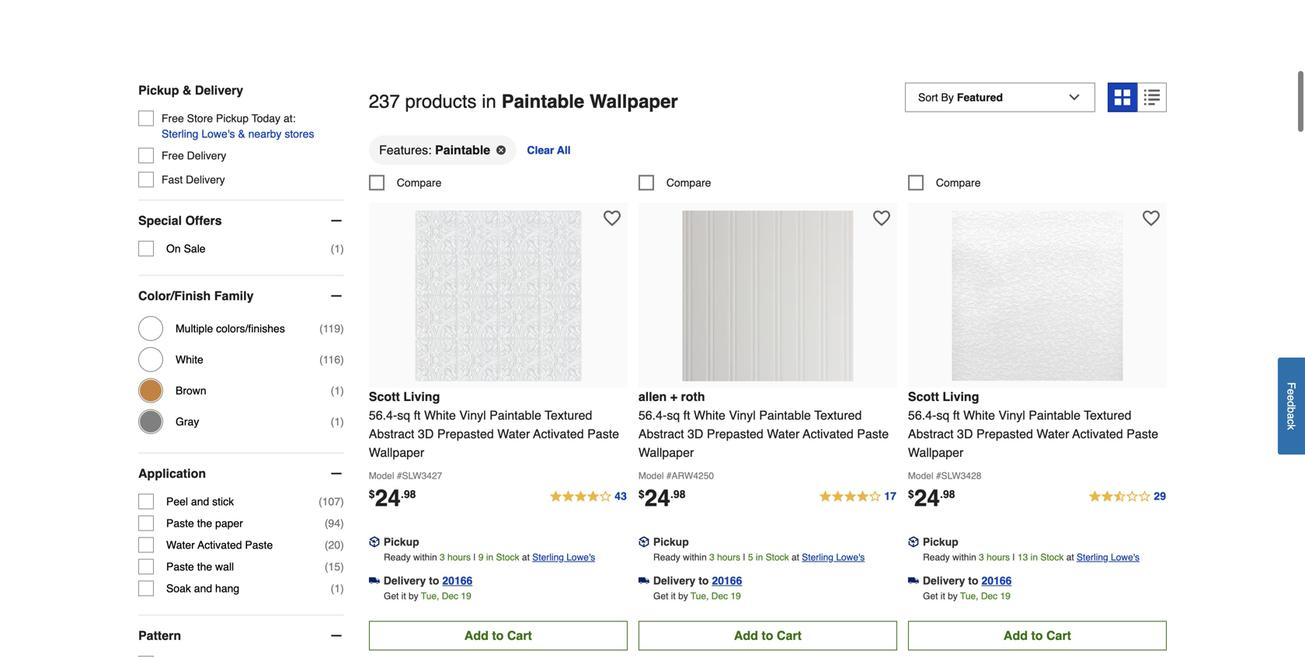 Task type: locate. For each thing, give the bounding box(es) containing it.
in right 9
[[486, 553, 493, 564]]

prepasted
[[437, 427, 494, 442], [707, 427, 764, 442], [976, 427, 1033, 442]]

4 minus image from the top
[[328, 629, 344, 644]]

sterling for ready within 3 hours | 13 in stock at sterling lowe's
[[1077, 553, 1108, 564]]

0 horizontal spatial ft
[[414, 409, 421, 423]]

0 horizontal spatial by
[[409, 591, 418, 602]]

e
[[1285, 390, 1298, 396], [1285, 396, 1298, 402]]

1 20166 button from the left
[[442, 574, 473, 589]]

( 1 ) for soak and hang
[[331, 583, 344, 596]]

0 horizontal spatial prepasted
[[437, 427, 494, 442]]

1 horizontal spatial scott
[[908, 390, 939, 404]]

2 minus image from the top
[[328, 289, 344, 304]]

1 horizontal spatial 3
[[709, 553, 715, 564]]

2 horizontal spatial 20166 button
[[982, 574, 1012, 589]]

3 $ from the left
[[908, 489, 914, 501]]

4 stars image containing 43
[[549, 488, 628, 507]]

water
[[497, 427, 530, 442], [767, 427, 800, 442], [1037, 427, 1069, 442], [166, 540, 195, 552]]

the for wall
[[197, 561, 212, 574]]

1 the from the top
[[197, 518, 212, 530]]

1 delivery to 20166 from the left
[[384, 575, 473, 588]]

at right 13 at the right of the page
[[1066, 553, 1074, 564]]

( 94 )
[[325, 518, 344, 530]]

0 horizontal spatial |
[[473, 553, 476, 564]]

24 for 29
[[914, 485, 940, 512]]

(
[[331, 243, 334, 255], [319, 323, 323, 335], [319, 354, 323, 366], [331, 385, 334, 397], [331, 416, 334, 428], [319, 496, 322, 509], [325, 518, 328, 530], [325, 540, 328, 552], [325, 561, 328, 574], [331, 583, 334, 596]]

2 horizontal spatial ready
[[923, 553, 950, 564]]

+
[[670, 390, 677, 404]]

$ right 43
[[638, 489, 645, 501]]

abstract up model # slw3427
[[369, 427, 414, 442]]

0 horizontal spatial abstract
[[369, 427, 414, 442]]

3 it from the left
[[941, 591, 945, 602]]

$ 24 .98 for 43
[[369, 485, 416, 512]]

0 horizontal spatial tue,
[[421, 591, 439, 602]]

2 horizontal spatial add
[[1004, 629, 1028, 644]]

minus image for application
[[328, 467, 344, 482]]

0 horizontal spatial .98
[[401, 489, 416, 501]]

model left slw3427
[[369, 471, 394, 482]]

3 stock from the left
[[1040, 553, 1064, 564]]

delivery to 20166 down ready within 3 hours | 5 in stock at sterling lowe's
[[653, 575, 742, 588]]

brown
[[176, 385, 206, 397]]

56.4- down allen
[[638, 409, 667, 423]]

| for 5
[[743, 553, 745, 564]]

paintable
[[502, 91, 584, 112], [435, 143, 490, 157], [490, 409, 541, 423], [759, 409, 811, 423], [1029, 409, 1081, 423]]

20166 button for 5
[[712, 574, 742, 589]]

2 scott from the left
[[908, 390, 939, 404]]

0 horizontal spatial scott living 56.4-sq ft white vinyl paintable textured abstract 3d prepasted water activated paste wallpaper
[[369, 390, 619, 460]]

compare for 1001001204 element
[[936, 177, 981, 189]]

| for 13
[[1013, 553, 1015, 564]]

2 sq from the left
[[667, 409, 680, 423]]

3 ( 1 ) from the top
[[331, 416, 344, 428]]

clear
[[527, 144, 554, 156]]

minus image inside color/finish family button
[[328, 289, 344, 304]]

.98 down 'model # arw4250' at the bottom of the page
[[670, 489, 686, 501]]

sterling for ready within 3 hours | 9 in stock at sterling lowe's
[[532, 553, 564, 564]]

1 vertical spatial the
[[197, 561, 212, 574]]

multiple colors/finishes
[[176, 323, 285, 335]]

1 actual price $24.98 element from the left
[[369, 485, 416, 512]]

dec for 13
[[981, 591, 998, 602]]

1 horizontal spatial |
[[743, 553, 745, 564]]

vinyl for model # slw3428
[[999, 409, 1025, 423]]

3 left 5
[[709, 553, 715, 564]]

( 1 )
[[331, 243, 344, 255], [331, 385, 344, 397], [331, 416, 344, 428], [331, 583, 344, 596]]

pickup up sterling lowe's & nearby stores
[[216, 112, 249, 125]]

actual price $24.98 element
[[369, 485, 416, 512], [638, 485, 686, 512], [908, 485, 955, 512]]

1 within from the left
[[413, 553, 437, 564]]

1 horizontal spatial add to cart
[[734, 629, 802, 644]]

1 horizontal spatial 19
[[731, 591, 741, 602]]

add
[[464, 629, 489, 644], [734, 629, 758, 644], [1004, 629, 1028, 644]]

activated up 43 button
[[533, 427, 584, 442]]

119
[[323, 323, 340, 335]]

107
[[322, 496, 340, 509]]

2 $ from the left
[[638, 489, 645, 501]]

heart outline image
[[603, 210, 621, 227], [1143, 210, 1160, 227]]

2 ( 1 ) from the top
[[331, 385, 344, 397]]

abstract inside allen + roth 56.4-sq ft white vinyl paintable textured abstract 3d prepasted water activated paste wallpaper
[[638, 427, 684, 442]]

prepasted up slw3428
[[976, 427, 1033, 442]]

1 4 stars image from the left
[[549, 488, 628, 507]]

& down free store pickup today at:
[[238, 128, 245, 140]]

7 ) from the top
[[340, 518, 344, 530]]

minus image
[[328, 213, 344, 229], [328, 289, 344, 304], [328, 467, 344, 482], [328, 629, 344, 644]]

$ down model # slw3427
[[369, 489, 375, 501]]

0 horizontal spatial &
[[182, 83, 191, 98]]

4 1 from the top
[[334, 583, 340, 596]]

#
[[397, 471, 402, 482], [666, 471, 672, 482], [936, 471, 941, 482]]

24 down 'model # arw4250' at the bottom of the page
[[645, 485, 670, 512]]

soak
[[166, 583, 191, 596]]

# for slw3428
[[936, 471, 941, 482]]

$ 24 .98 down model # slw3427
[[369, 485, 416, 512]]

( for brown
[[331, 385, 334, 397]]

1 vinyl from the left
[[459, 409, 486, 423]]

20166 button for 13
[[982, 574, 1012, 589]]

| left 13 at the right of the page
[[1013, 553, 1015, 564]]

1 horizontal spatial actual price $24.98 element
[[638, 485, 686, 512]]

at right 5
[[792, 553, 799, 564]]

3
[[440, 553, 445, 564], [709, 553, 715, 564], [979, 553, 984, 564]]

ready
[[384, 553, 411, 564], [653, 553, 680, 564], [923, 553, 950, 564]]

8 ) from the top
[[340, 540, 344, 552]]

and for peel
[[191, 496, 209, 509]]

( for peel and stick
[[319, 496, 322, 509]]

0 horizontal spatial compare
[[397, 177, 442, 189]]

pickup up free delivery
[[138, 83, 179, 98]]

2 pickup image from the left
[[908, 537, 919, 548]]

1 horizontal spatial at
[[792, 553, 799, 564]]

sterling inside button
[[162, 128, 198, 140]]

20166 button down ready within 3 hours | 5 in stock at sterling lowe's
[[712, 574, 742, 589]]

2 56.4- from the left
[[638, 409, 667, 423]]

vinyl
[[459, 409, 486, 423], [729, 409, 756, 423], [999, 409, 1025, 423]]

56.4- up "model # slw3428"
[[908, 409, 936, 423]]

1 heart outline image from the left
[[603, 210, 621, 227]]

3 .98 from the left
[[940, 489, 955, 501]]

3 left 9
[[440, 553, 445, 564]]

1 horizontal spatial ft
[[683, 409, 690, 423]]

abstract up "model # slw3428"
[[908, 427, 954, 442]]

1 horizontal spatial &
[[238, 128, 245, 140]]

sq up "model # slw3428"
[[936, 409, 950, 423]]

1 horizontal spatial sq
[[667, 409, 680, 423]]

19 for 9
[[461, 591, 471, 602]]

pickup image
[[638, 537, 649, 548], [908, 537, 919, 548]]

2 horizontal spatial by
[[948, 591, 958, 602]]

2 horizontal spatial 20166
[[982, 575, 1012, 588]]

4 stars image
[[549, 488, 628, 507], [818, 488, 897, 507]]

special
[[138, 214, 182, 228]]

1 vertical spatial free
[[162, 150, 184, 162]]

1 $ 24 .98 from the left
[[369, 485, 416, 512]]

3 1 from the top
[[334, 416, 340, 428]]

allen + roth 56.4-sq ft white vinyl paintable textured abstract 3d prepasted water activated paste wallpaper
[[638, 390, 889, 460]]

1 truck filled image from the left
[[638, 576, 649, 587]]

2 3d from the left
[[687, 427, 703, 442]]

1 horizontal spatial abstract
[[638, 427, 684, 442]]

2 ft from the left
[[683, 409, 690, 423]]

actual price $24.98 element down "model # slw3428"
[[908, 485, 955, 512]]

3 hours from the left
[[987, 553, 1010, 564]]

)
[[340, 243, 344, 255], [340, 323, 344, 335], [340, 354, 344, 366], [340, 385, 344, 397], [340, 416, 344, 428], [340, 496, 344, 509], [340, 518, 344, 530], [340, 540, 344, 552], [340, 561, 344, 574], [340, 583, 344, 596]]

2 heart outline image from the left
[[1143, 210, 1160, 227]]

tue,
[[421, 591, 439, 602], [691, 591, 709, 602], [960, 591, 978, 602]]

model for model # slw3427
[[369, 471, 394, 482]]

sq inside allen + roth 56.4-sq ft white vinyl paintable textured abstract 3d prepasted water activated paste wallpaper
[[667, 409, 680, 423]]

1 horizontal spatial textured
[[814, 409, 862, 423]]

textured for model # slw3428
[[1084, 409, 1131, 423]]

1 free from the top
[[162, 112, 184, 125]]

ft up slw3428
[[953, 409, 960, 423]]

( for paste the paper
[[325, 518, 328, 530]]

3 $ 24 .98 from the left
[[908, 485, 955, 512]]

1 sq from the left
[[397, 409, 410, 423]]

20166 button down ready within 3 hours | 9 in stock at sterling lowe's
[[442, 574, 473, 589]]

1 textured from the left
[[545, 409, 592, 423]]

in right 5
[[756, 553, 763, 564]]

abstract down allen
[[638, 427, 684, 442]]

0 horizontal spatial heart outline image
[[603, 210, 621, 227]]

truck filled image
[[638, 576, 649, 587], [908, 576, 919, 587]]

2 at from the left
[[792, 553, 799, 564]]

within
[[413, 553, 437, 564], [683, 553, 707, 564], [953, 553, 976, 564]]

sterling lowe's button down 2.5 stars image
[[1077, 550, 1140, 566]]

slw3428
[[941, 471, 981, 482]]

2 horizontal spatial #
[[936, 471, 941, 482]]

tue, down ready within 3 hours | 13 in stock at sterling lowe's
[[960, 591, 978, 602]]

1
[[334, 243, 340, 255], [334, 385, 340, 397], [334, 416, 340, 428], [334, 583, 340, 596]]

delivery to 20166 for ready within 3 hours | 13 in stock at sterling lowe's
[[923, 575, 1012, 588]]

1 horizontal spatial get
[[653, 591, 668, 602]]

19 down ready within 3 hours | 9 in stock at sterling lowe's
[[461, 591, 471, 602]]

2 3 from the left
[[709, 553, 715, 564]]

2 horizontal spatial model
[[908, 471, 933, 482]]

model left slw3428
[[908, 471, 933, 482]]

20166 button
[[442, 574, 473, 589], [712, 574, 742, 589], [982, 574, 1012, 589]]

0 horizontal spatial 24
[[375, 485, 401, 512]]

sterling right 13 at the right of the page
[[1077, 553, 1108, 564]]

in right 13 at the right of the page
[[1031, 553, 1038, 564]]

1 horizontal spatial it
[[671, 591, 676, 602]]

1 it from the left
[[401, 591, 406, 602]]

& inside "sterling lowe's & nearby stores" button
[[238, 128, 245, 140]]

19 for 5
[[731, 591, 741, 602]]

scott living 56.4-sq ft white vinyl paintable textured abstract 3d prepasted water activated paste wallpaper for slw3427
[[369, 390, 619, 460]]

tue, down ready within 3 hours | 9 in stock at sterling lowe's
[[421, 591, 439, 602]]

3 left 13 at the right of the page
[[979, 553, 984, 564]]

0 horizontal spatial 4 stars image
[[549, 488, 628, 507]]

scott living 56.4-sq ft white vinyl paintable textured abstract 3d prepasted water activated paste wallpaper
[[369, 390, 619, 460], [908, 390, 1158, 460]]

1 | from the left
[[473, 553, 476, 564]]

1 horizontal spatial 20166
[[712, 575, 742, 588]]

20166 button down ready within 3 hours | 13 in stock at sterling lowe's
[[982, 574, 1012, 589]]

1 for gray
[[334, 416, 340, 428]]

lowe's for ready within 3 hours | 9 in stock at sterling lowe's
[[567, 553, 595, 564]]

4 stars image containing 17
[[818, 488, 897, 507]]

1 living from the left
[[403, 390, 440, 404]]

3d
[[418, 427, 434, 442], [687, 427, 703, 442], [957, 427, 973, 442]]

sq up model # slw3427
[[397, 409, 410, 423]]

it for ready within 3 hours | 13 in stock at sterling lowe's
[[941, 591, 945, 602]]

2.5 stars image
[[1088, 488, 1167, 507]]

3 by from the left
[[948, 591, 958, 602]]

paste inside allen + roth 56.4-sq ft white vinyl paintable textured abstract 3d prepasted water activated paste wallpaper
[[857, 427, 889, 442]]

within left 5
[[683, 553, 707, 564]]

6 ) from the top
[[340, 496, 344, 509]]

2 1 from the top
[[334, 385, 340, 397]]

1 horizontal spatial hours
[[717, 553, 740, 564]]

minus image for color/finish family
[[328, 289, 344, 304]]

stick
[[212, 496, 234, 509]]

white up "brown"
[[176, 354, 203, 366]]

free up fast
[[162, 150, 184, 162]]

2 horizontal spatial ft
[[953, 409, 960, 423]]

2 horizontal spatial delivery to 20166
[[923, 575, 1012, 588]]

2 horizontal spatial get it by tue, dec 19
[[923, 591, 1011, 602]]

prepasted up arw4250
[[707, 427, 764, 442]]

1 horizontal spatial 56.4-
[[638, 409, 667, 423]]

2 horizontal spatial $ 24 .98
[[908, 485, 955, 512]]

1 vertical spatial and
[[194, 583, 212, 596]]

dec for 5
[[711, 591, 728, 602]]

0 horizontal spatial pickup image
[[638, 537, 649, 548]]

lowe's down 43 button
[[567, 553, 595, 564]]

1001001180 element
[[369, 175, 442, 191]]

activated up 17 button
[[803, 427, 854, 442]]

1 scott living 56.4-sq ft white vinyl paintable textured abstract 3d prepasted water activated paste wallpaper image from the left
[[413, 211, 584, 382]]

24 down model # slw3427
[[375, 485, 401, 512]]

white
[[176, 354, 203, 366], [424, 409, 456, 423], [694, 409, 725, 423], [963, 409, 995, 423]]

1 stock from the left
[[496, 553, 519, 564]]

f e e d b a c k
[[1285, 383, 1298, 431]]

minus image inside the application button
[[328, 467, 344, 482]]

lowe's for ready within 3 hours | 13 in stock at sterling lowe's
[[1111, 553, 1140, 564]]

24
[[375, 485, 401, 512], [645, 485, 670, 512], [914, 485, 940, 512]]

sterling
[[162, 128, 198, 140], [532, 553, 564, 564], [802, 553, 834, 564], [1077, 553, 1108, 564]]

pickup image for ready within 3 hours | 5 in stock at sterling lowe's
[[638, 537, 649, 548]]

3 3d from the left
[[957, 427, 973, 442]]

4 stars image for 43 button
[[549, 488, 628, 507]]

free
[[162, 112, 184, 125], [162, 150, 184, 162]]

2 within from the left
[[683, 553, 707, 564]]

stock right 5
[[766, 553, 789, 564]]

1 horizontal spatial 24
[[645, 485, 670, 512]]

the down peel and stick at left bottom
[[197, 518, 212, 530]]

stock right 13 at the right of the page
[[1040, 553, 1064, 564]]

1 horizontal spatial cart
[[777, 629, 802, 644]]

actual price $24.98 element for 29
[[908, 485, 955, 512]]

56.4- inside allen + roth 56.4-sq ft white vinyl paintable textured abstract 3d prepasted water activated paste wallpaper
[[638, 409, 667, 423]]

.98 down model # slw3427
[[401, 489, 416, 501]]

&
[[182, 83, 191, 98], [238, 128, 245, 140]]

sterling lowe's button down 17 button
[[802, 550, 865, 566]]

1 horizontal spatial compare
[[666, 177, 711, 189]]

delivery to 20166
[[384, 575, 473, 588], [653, 575, 742, 588], [923, 575, 1012, 588]]

cart
[[507, 629, 532, 644], [777, 629, 802, 644], [1046, 629, 1071, 644]]

2 horizontal spatial add to cart button
[[908, 622, 1167, 651]]

3 for 13
[[979, 553, 984, 564]]

2 horizontal spatial stock
[[1040, 553, 1064, 564]]

3 sq from the left
[[936, 409, 950, 423]]

2 | from the left
[[743, 553, 745, 564]]

ready within 3 hours | 5 in stock at sterling lowe's
[[653, 553, 865, 564]]

list box
[[369, 135, 1167, 175]]

2 compare from the left
[[666, 177, 711, 189]]

family
[[214, 289, 254, 303]]

3 56.4- from the left
[[908, 409, 936, 423]]

pickup down 'model # arw4250' at the bottom of the page
[[653, 536, 689, 549]]

it for ready within 3 hours | 9 in stock at sterling lowe's
[[401, 591, 406, 602]]

3 dec from the left
[[981, 591, 998, 602]]

prepasted inside allen + roth 56.4-sq ft white vinyl paintable textured abstract 3d prepasted water activated paste wallpaper
[[707, 427, 764, 442]]

wallpaper
[[590, 91, 678, 112], [369, 446, 424, 460], [638, 446, 694, 460], [908, 446, 964, 460]]

4 stars image for 17 button
[[818, 488, 897, 507]]

0 horizontal spatial sterling lowe's button
[[532, 550, 595, 566]]

close circle filled image
[[497, 146, 506, 155]]

0 horizontal spatial textured
[[545, 409, 592, 423]]

pickup down "model # slw3428"
[[923, 536, 958, 549]]

and up paste the paper
[[191, 496, 209, 509]]

20166 down ready within 3 hours | 5 in stock at sterling lowe's
[[712, 575, 742, 588]]

1 minus image from the top
[[328, 213, 344, 229]]

2 horizontal spatial abstract
[[908, 427, 954, 442]]

delivery to 20166 for ready within 3 hours | 5 in stock at sterling lowe's
[[653, 575, 742, 588]]

sterling lowe's button
[[532, 550, 595, 566], [802, 550, 865, 566], [1077, 550, 1140, 566]]

1 horizontal spatial pickup image
[[908, 537, 919, 548]]

1 3d from the left
[[418, 427, 434, 442]]

delivery to 20166 right truck filled image
[[384, 575, 473, 588]]

1 scott from the left
[[369, 390, 400, 404]]

2 horizontal spatial at
[[1066, 553, 1074, 564]]

3 model from the left
[[908, 471, 933, 482]]

$ for 17
[[638, 489, 645, 501]]

textured for model # slw3427
[[545, 409, 592, 423]]

b
[[1285, 408, 1298, 414]]

1 compare from the left
[[397, 177, 442, 189]]

0 horizontal spatial 56.4-
[[369, 409, 397, 423]]

# for slw3427
[[397, 471, 402, 482]]

delivery to 20166 down ready within 3 hours | 13 in stock at sterling lowe's
[[923, 575, 1012, 588]]

0 vertical spatial the
[[197, 518, 212, 530]]

20166 down ready within 3 hours | 9 in stock at sterling lowe's
[[442, 575, 473, 588]]

dec down ready within 3 hours | 13 in stock at sterling lowe's
[[981, 591, 998, 602]]

multiple
[[176, 323, 213, 335]]

in right products
[[482, 91, 496, 112]]

43
[[615, 490, 627, 503]]

0 horizontal spatial stock
[[496, 553, 519, 564]]

1 horizontal spatial dec
[[711, 591, 728, 602]]

hours left 5
[[717, 553, 740, 564]]

scott living 56.4-sq ft white vinyl paintable textured abstract 3d prepasted water activated paste wallpaper for slw3428
[[908, 390, 1158, 460]]

sterling right 9
[[532, 553, 564, 564]]

sterling lowe's button for ready within 3 hours | 9 in stock at sterling lowe's
[[532, 550, 595, 566]]

hours for 5
[[717, 553, 740, 564]]

get it by tue, dec 19 down ready within 3 hours | 5 in stock at sterling lowe's
[[653, 591, 741, 602]]

19
[[461, 591, 471, 602], [731, 591, 741, 602], [1000, 591, 1011, 602]]

20166 for 13
[[982, 575, 1012, 588]]

at right 9
[[522, 553, 530, 564]]

2 horizontal spatial |
[[1013, 553, 1015, 564]]

2 it from the left
[[671, 591, 676, 602]]

e up the d
[[1285, 390, 1298, 396]]

3d down roth
[[687, 427, 703, 442]]

3 actual price $24.98 element from the left
[[908, 485, 955, 512]]

e up b
[[1285, 396, 1298, 402]]

1 horizontal spatial $ 24 .98
[[638, 485, 686, 512]]

1 horizontal spatial within
[[683, 553, 707, 564]]

2 horizontal spatial 3d
[[957, 427, 973, 442]]

0 horizontal spatial 19
[[461, 591, 471, 602]]

1 horizontal spatial #
[[666, 471, 672, 482]]

3 textured from the left
[[1084, 409, 1131, 423]]

1 get it by tue, dec 19 from the left
[[384, 591, 471, 602]]

2 horizontal spatial actual price $24.98 element
[[908, 485, 955, 512]]

get
[[384, 591, 399, 602], [653, 591, 668, 602], [923, 591, 938, 602]]

compare inside 1001001204 element
[[936, 177, 981, 189]]

9 ) from the top
[[340, 561, 344, 574]]

) for paste the paper
[[340, 518, 344, 530]]

( 116 )
[[319, 354, 344, 366]]

2 horizontal spatial tue,
[[960, 591, 978, 602]]

19 down ready within 3 hours | 13 in stock at sterling lowe's
[[1000, 591, 1011, 602]]

soak and hang
[[166, 583, 239, 596]]

free left store
[[162, 112, 184, 125]]

20166 down ready within 3 hours | 13 in stock at sterling lowe's
[[982, 575, 1012, 588]]

3d up slw3428
[[957, 427, 973, 442]]

1 scott living 56.4-sq ft white vinyl paintable textured abstract 3d prepasted water activated paste wallpaper from the left
[[369, 390, 619, 460]]

1 horizontal spatial heart outline image
[[1143, 210, 1160, 227]]

k
[[1285, 425, 1298, 431]]

4 ( 1 ) from the top
[[331, 583, 344, 596]]

stores
[[285, 128, 314, 140]]

sterling down store
[[162, 128, 198, 140]]

get it by tue, dec 19 for ready within 3 hours | 13 in stock at sterling lowe's
[[923, 591, 1011, 602]]

lowe's down free store pickup today at:
[[201, 128, 235, 140]]

1 horizontal spatial add to cart button
[[638, 622, 897, 651]]

3d for model # slw3428
[[957, 427, 973, 442]]

$ 24 .98 down 'model # arw4250' at the bottom of the page
[[638, 485, 686, 512]]

29
[[1154, 490, 1166, 503]]

nearby
[[248, 128, 282, 140]]

$ right 17
[[908, 489, 914, 501]]

1 horizontal spatial ready
[[653, 553, 680, 564]]

0 horizontal spatial scott living 56.4-sq ft white vinyl paintable textured abstract 3d prepasted water activated paste wallpaper image
[[413, 211, 584, 382]]

1 horizontal spatial .98
[[670, 489, 686, 501]]

0 horizontal spatial get
[[384, 591, 399, 602]]

1 horizontal spatial $
[[638, 489, 645, 501]]

2 horizontal spatial compare
[[936, 177, 981, 189]]

2 horizontal spatial cart
[[1046, 629, 1071, 644]]

compare inside 5005385769 element
[[666, 177, 711, 189]]

get it by tue, dec 19 for ready within 3 hours | 9 in stock at sterling lowe's
[[384, 591, 471, 602]]

| left 9
[[473, 553, 476, 564]]

3 ready from the left
[[923, 553, 950, 564]]

compare for 5005385769 element
[[666, 177, 711, 189]]

.98 down "model # slw3428"
[[940, 489, 955, 501]]

3d up slw3427
[[418, 427, 434, 442]]

2 horizontal spatial add to cart
[[1004, 629, 1071, 644]]

scott
[[369, 390, 400, 404], [908, 390, 939, 404]]

tue, for ready within 3 hours | 13 in stock at sterling lowe's
[[960, 591, 978, 602]]

24 for 43
[[375, 485, 401, 512]]

( 20 )
[[325, 540, 344, 552]]

19 down ready within 3 hours | 5 in stock at sterling lowe's
[[731, 591, 741, 602]]

and down paste the wall in the bottom left of the page
[[194, 583, 212, 596]]

1 dec from the left
[[442, 591, 458, 602]]

2 hours from the left
[[717, 553, 740, 564]]

3 3 from the left
[[979, 553, 984, 564]]

dec down ready within 3 hours | 5 in stock at sterling lowe's
[[711, 591, 728, 602]]

2 horizontal spatial vinyl
[[999, 409, 1025, 423]]

( 119 )
[[319, 323, 344, 335]]

1 horizontal spatial vinyl
[[729, 409, 756, 423]]

actual price $24.98 element down model # slw3427
[[369, 485, 416, 512]]

2 scott living 56.4-sq ft white vinyl paintable textured abstract 3d prepasted water activated paste wallpaper from the left
[[908, 390, 1158, 460]]

1 by from the left
[[409, 591, 418, 602]]

0 horizontal spatial 20166
[[442, 575, 473, 588]]

0 horizontal spatial cart
[[507, 629, 532, 644]]

sq for model # slw3428
[[936, 409, 950, 423]]

list box containing features:
[[369, 135, 1167, 175]]

model left arw4250
[[638, 471, 664, 482]]

$ 24 .98 down "model # slw3428"
[[908, 485, 955, 512]]

0 horizontal spatial sq
[[397, 409, 410, 423]]

in
[[482, 91, 496, 112], [486, 553, 493, 564], [756, 553, 763, 564], [1031, 553, 1038, 564]]

ft up slw3427
[[414, 409, 421, 423]]

model for model # arw4250
[[638, 471, 664, 482]]

.98 for 17
[[670, 489, 686, 501]]

sq down +
[[667, 409, 680, 423]]

paste
[[587, 427, 619, 442], [857, 427, 889, 442], [1127, 427, 1158, 442], [166, 518, 194, 530], [245, 540, 273, 552], [166, 561, 194, 574]]

compare inside 1001001180 element
[[397, 177, 442, 189]]

1 get from the left
[[384, 591, 399, 602]]

within left 13 at the right of the page
[[953, 553, 976, 564]]

pickup for ready within 3 hours | 9 in stock at sterling lowe's
[[384, 536, 419, 549]]

2 the from the top
[[197, 561, 212, 574]]

water inside allen + roth 56.4-sq ft white vinyl paintable textured abstract 3d prepasted water activated paste wallpaper
[[767, 427, 800, 442]]

( for on sale
[[331, 243, 334, 255]]

3 abstract from the left
[[908, 427, 954, 442]]

white down roth
[[694, 409, 725, 423]]

237
[[369, 91, 400, 112]]

2 sterling lowe's button from the left
[[802, 550, 865, 566]]

2 .98 from the left
[[670, 489, 686, 501]]

get for ready within 3 hours | 5 in stock at sterling lowe's
[[653, 591, 668, 602]]

at for 5
[[792, 553, 799, 564]]

1 model from the left
[[369, 471, 394, 482]]

43 button
[[549, 488, 628, 507]]

0 horizontal spatial add to cart button
[[369, 622, 628, 651]]

$ 24 .98 for 17
[[638, 485, 686, 512]]

free for free delivery
[[162, 150, 184, 162]]

get for ready within 3 hours | 9 in stock at sterling lowe's
[[384, 591, 399, 602]]

sq
[[397, 409, 410, 423], [667, 409, 680, 423], [936, 409, 950, 423]]

1 horizontal spatial scott living 56.4-sq ft white vinyl paintable textured abstract 3d prepasted water activated paste wallpaper image
[[952, 211, 1123, 382]]

2 horizontal spatial sterling lowe's button
[[1077, 550, 1140, 566]]

1 pickup image from the left
[[638, 537, 649, 548]]

2 by from the left
[[678, 591, 688, 602]]

minus image inside "pattern" button
[[328, 629, 344, 644]]

( for white
[[319, 354, 323, 366]]

0 horizontal spatial at
[[522, 553, 530, 564]]

list view image
[[1144, 90, 1160, 105]]

( 107 )
[[319, 496, 344, 509]]

1 sterling lowe's button from the left
[[532, 550, 595, 566]]

get it by tue, dec 19 down ready within 3 hours | 13 in stock at sterling lowe's
[[923, 591, 1011, 602]]

1 cart from the left
[[507, 629, 532, 644]]

minus image inside special offers button
[[328, 213, 344, 229]]

1 horizontal spatial truck filled image
[[908, 576, 919, 587]]

living for slw3428
[[943, 390, 979, 404]]

2 abstract from the left
[[638, 427, 684, 442]]

1 horizontal spatial scott living 56.4-sq ft white vinyl paintable textured abstract 3d prepasted water activated paste wallpaper
[[908, 390, 1158, 460]]

2 horizontal spatial .98
[[940, 489, 955, 501]]

|
[[473, 553, 476, 564], [743, 553, 745, 564], [1013, 553, 1015, 564]]

3 get from the left
[[923, 591, 938, 602]]

2 19 from the left
[[731, 591, 741, 602]]

hours for 13
[[987, 553, 1010, 564]]

1 horizontal spatial 20166 button
[[712, 574, 742, 589]]

2 get from the left
[[653, 591, 668, 602]]

0 vertical spatial &
[[182, 83, 191, 98]]

3 within from the left
[[953, 553, 976, 564]]

sterling right 5
[[802, 553, 834, 564]]

the
[[197, 518, 212, 530], [197, 561, 212, 574]]

) for paste the wall
[[340, 561, 344, 574]]

2 horizontal spatial textured
[[1084, 409, 1131, 423]]

2 tue, from the left
[[691, 591, 709, 602]]

2 horizontal spatial hours
[[987, 553, 1010, 564]]

2 add to cart button from the left
[[638, 622, 897, 651]]

within for ready within 3 hours | 5 in stock at sterling lowe's
[[683, 553, 707, 564]]

$
[[369, 489, 375, 501], [638, 489, 645, 501], [908, 489, 914, 501]]

10 ) from the top
[[340, 583, 344, 596]]

0 horizontal spatial dec
[[442, 591, 458, 602]]

0 horizontal spatial scott
[[369, 390, 400, 404]]

lowe's down 17 button
[[836, 553, 865, 564]]

1 horizontal spatial 3d
[[687, 427, 703, 442]]

.98 for 43
[[401, 489, 416, 501]]

| left 5
[[743, 553, 745, 564]]

dec
[[442, 591, 458, 602], [711, 591, 728, 602], [981, 591, 998, 602]]

1 abstract from the left
[[369, 427, 414, 442]]

3 minus image from the top
[[328, 467, 344, 482]]

2 horizontal spatial 56.4-
[[908, 409, 936, 423]]

get it by tue, dec 19 down ready within 3 hours | 9 in stock at sterling lowe's
[[384, 591, 471, 602]]

2 4 stars image from the left
[[818, 488, 897, 507]]

hours left 9
[[447, 553, 471, 564]]

56.4-
[[369, 409, 397, 423], [638, 409, 667, 423], [908, 409, 936, 423]]

paintable inside list box
[[435, 143, 490, 157]]

& up store
[[182, 83, 191, 98]]

0 horizontal spatial it
[[401, 591, 406, 602]]

2 ready from the left
[[653, 553, 680, 564]]

scott living 56.4-sq ft white vinyl paintable textured abstract 3d prepasted water activated paste wallpaper image
[[413, 211, 584, 382], [952, 211, 1123, 382]]

.98
[[401, 489, 416, 501], [670, 489, 686, 501], [940, 489, 955, 501]]

lowe's
[[201, 128, 235, 140], [567, 553, 595, 564], [836, 553, 865, 564], [1111, 553, 1140, 564]]

the left the wall at bottom left
[[197, 561, 212, 574]]

1 prepasted from the left
[[437, 427, 494, 442]]

0 horizontal spatial 20166 button
[[442, 574, 473, 589]]

tue, for ready within 3 hours | 9 in stock at sterling lowe's
[[421, 591, 439, 602]]

ft down roth
[[683, 409, 690, 423]]

2 horizontal spatial it
[[941, 591, 945, 602]]

20166
[[442, 575, 473, 588], [712, 575, 742, 588], [982, 575, 1012, 588]]



Task type: vqa. For each thing, say whether or not it's contained in the screenshot.
1st VINYL from right
yes



Task type: describe. For each thing, give the bounding box(es) containing it.
f
[[1285, 383, 1298, 390]]

actual price $24.98 element for 17
[[638, 485, 686, 512]]

white up slw3427
[[424, 409, 456, 423]]

get for ready within 3 hours | 13 in stock at sterling lowe's
[[923, 591, 938, 602]]

offers
[[185, 214, 222, 228]]

scott for model # slw3427
[[369, 390, 400, 404]]

( for paste the wall
[[325, 561, 328, 574]]

1 for soak and hang
[[334, 583, 340, 596]]

actual price $24.98 element for 43
[[369, 485, 416, 512]]

) for water activated paste
[[340, 540, 344, 552]]

( for water activated paste
[[325, 540, 328, 552]]

$ for 29
[[908, 489, 914, 501]]

ft for model # slw3428
[[953, 409, 960, 423]]

textured inside allen + roth 56.4-sq ft white vinyl paintable textured abstract 3d prepasted water activated paste wallpaper
[[814, 409, 862, 423]]

truck filled image
[[369, 576, 380, 587]]

by for ready within 3 hours | 5 in stock at sterling lowe's
[[678, 591, 688, 602]]

3 for 5
[[709, 553, 715, 564]]

on sale
[[166, 243, 206, 255]]

gray
[[176, 416, 199, 428]]

paper
[[215, 518, 243, 530]]

in for ready within 3 hours | 13 in stock at sterling lowe's
[[1031, 553, 1038, 564]]

ft inside allen + roth 56.4-sq ft white vinyl paintable textured abstract 3d prepasted water activated paste wallpaper
[[683, 409, 690, 423]]

3 add to cart from the left
[[1004, 629, 1071, 644]]

features:
[[379, 143, 432, 157]]

pattern button
[[138, 616, 344, 657]]

29 button
[[1088, 488, 1167, 507]]

) for on sale
[[340, 243, 344, 255]]

pattern
[[138, 629, 181, 644]]

today
[[252, 112, 280, 125]]

pickup for ready within 3 hours | 5 in stock at sterling lowe's
[[653, 536, 689, 549]]

compare for 1001001180 element
[[397, 177, 442, 189]]

1 for brown
[[334, 385, 340, 397]]

f e e d b a c k button
[[1278, 358, 1305, 455]]

3 add to cart button from the left
[[908, 622, 1167, 651]]

2 scott living 56.4-sq ft white vinyl paintable textured abstract 3d prepasted water activated paste wallpaper image from the left
[[952, 211, 1123, 382]]

arw4250
[[672, 471, 714, 482]]

activated up the wall at bottom left
[[198, 540, 242, 552]]

1 for on sale
[[334, 243, 340, 255]]

special offers
[[138, 214, 222, 228]]

d
[[1285, 402, 1298, 408]]

by for ready within 3 hours | 13 in stock at sterling lowe's
[[948, 591, 958, 602]]

116
[[323, 354, 340, 366]]

grid view image
[[1115, 90, 1130, 105]]

abstract for model # slw3428
[[908, 427, 954, 442]]

( 1 ) for on sale
[[331, 243, 344, 255]]

1 add from the left
[[464, 629, 489, 644]]

delivery to 20166 for ready within 3 hours | 9 in stock at sterling lowe's
[[384, 575, 473, 588]]

water activated paste
[[166, 540, 273, 552]]

model # arw4250
[[638, 471, 714, 482]]

3d inside allen + roth 56.4-sq ft white vinyl paintable textured abstract 3d prepasted water activated paste wallpaper
[[687, 427, 703, 442]]

paste the paper
[[166, 518, 243, 530]]

2 add from the left
[[734, 629, 758, 644]]

heart outline image
[[873, 210, 890, 227]]

sale
[[184, 243, 206, 255]]

in for ready within 3 hours | 5 in stock at sterling lowe's
[[756, 553, 763, 564]]

) for brown
[[340, 385, 344, 397]]

white inside allen + roth 56.4-sq ft white vinyl paintable textured abstract 3d prepasted water activated paste wallpaper
[[694, 409, 725, 423]]

features: paintable
[[379, 143, 490, 157]]

( 1 ) for brown
[[331, 385, 344, 397]]

19 for 13
[[1000, 591, 1011, 602]]

ready within 3 hours | 13 in stock at sterling lowe's
[[923, 553, 1140, 564]]

ready for ready within 3 hours | 9 in stock at sterling lowe's
[[384, 553, 411, 564]]

it for ready within 3 hours | 5 in stock at sterling lowe's
[[671, 591, 676, 602]]

fast
[[162, 174, 183, 186]]

color/finish
[[138, 289, 211, 303]]

( 15 )
[[325, 561, 344, 574]]

application button
[[138, 454, 344, 495]]

paintable inside allen + roth 56.4-sq ft white vinyl paintable textured abstract 3d prepasted water activated paste wallpaper
[[759, 409, 811, 423]]

15
[[328, 561, 340, 574]]

ft for model # slw3427
[[414, 409, 421, 423]]

color/finish family
[[138, 289, 254, 303]]

free delivery
[[162, 150, 226, 162]]

sterling lowe's & nearby stores button
[[162, 126, 314, 142]]

truck filled image for ready within 3 hours | 5 in stock at sterling lowe's
[[638, 576, 649, 587]]

color/finish family button
[[138, 276, 344, 317]]

colors/finishes
[[216, 323, 285, 335]]

# for arw4250
[[666, 471, 672, 482]]

56.4- for model # slw3427
[[369, 409, 397, 423]]

get it by tue, dec 19 for ready within 3 hours | 5 in stock at sterling lowe's
[[653, 591, 741, 602]]

3 for 9
[[440, 553, 445, 564]]

2 e from the top
[[1285, 396, 1298, 402]]

pickup for ready within 3 hours | 13 in stock at sterling lowe's
[[923, 536, 958, 549]]

20
[[328, 540, 340, 552]]

model for model # slw3428
[[908, 471, 933, 482]]

at for 9
[[522, 553, 530, 564]]

5005385769 element
[[638, 175, 711, 191]]

activated inside allen + roth 56.4-sq ft white vinyl paintable textured abstract 3d prepasted water activated paste wallpaper
[[803, 427, 854, 442]]

( 1 ) for gray
[[331, 416, 344, 428]]

1001001204 element
[[908, 175, 981, 191]]

model # slw3428
[[908, 471, 981, 482]]

1 add to cart button from the left
[[369, 622, 628, 651]]

lowe's inside button
[[201, 128, 235, 140]]

allen + roth 56.4-sq ft white vinyl paintable textured abstract 3d prepasted water activated paste wallpaper image
[[682, 211, 853, 382]]

allen
[[638, 390, 667, 404]]

peel
[[166, 496, 188, 509]]

clear all button
[[525, 135, 572, 166]]

paste the wall
[[166, 561, 234, 574]]

fast delivery
[[162, 174, 225, 186]]

model # slw3427
[[369, 471, 442, 482]]

products
[[405, 91, 477, 112]]

slw3427
[[402, 471, 442, 482]]

tue, for ready within 3 hours | 5 in stock at sterling lowe's
[[691, 591, 709, 602]]

) for soak and hang
[[340, 583, 344, 596]]

1 e from the top
[[1285, 390, 1298, 396]]

ready within 3 hours | 9 in stock at sterling lowe's
[[384, 553, 595, 564]]

the for paper
[[197, 518, 212, 530]]

vinyl inside allen + roth 56.4-sq ft white vinyl paintable textured abstract 3d prepasted water activated paste wallpaper
[[729, 409, 756, 423]]

) for white
[[340, 354, 344, 366]]

3 add from the left
[[1004, 629, 1028, 644]]

peel and stick
[[166, 496, 234, 509]]

living for slw3427
[[403, 390, 440, 404]]

) for multiple colors/finishes
[[340, 323, 344, 335]]

wallpaper inside allen + roth 56.4-sq ft white vinyl paintable textured abstract 3d prepasted water activated paste wallpaper
[[638, 446, 694, 460]]

clear all
[[527, 144, 571, 156]]

3 cart from the left
[[1046, 629, 1071, 644]]

$ 24 .98 for 29
[[908, 485, 955, 512]]

sterling lowe's button for ready within 3 hours | 13 in stock at sterling lowe's
[[1077, 550, 1140, 566]]

237 products in paintable wallpaper
[[369, 91, 678, 112]]

pickup & delivery
[[138, 83, 243, 98]]

.98 for 29
[[940, 489, 955, 501]]

free for free store pickup today at:
[[162, 112, 184, 125]]

stock for 9
[[496, 553, 519, 564]]

white up slw3428
[[963, 409, 995, 423]]

all
[[557, 144, 571, 156]]

a
[[1285, 414, 1298, 420]]

pickup image for ready within 3 hours | 13 in stock at sterling lowe's
[[908, 537, 919, 548]]

( for multiple colors/finishes
[[319, 323, 323, 335]]

sterling lowe's button for ready within 3 hours | 5 in stock at sterling lowe's
[[802, 550, 865, 566]]

and for soak
[[194, 583, 212, 596]]

13
[[1018, 553, 1028, 564]]

24 for 17
[[645, 485, 670, 512]]

dec for 9
[[442, 591, 458, 602]]

20166 button for 9
[[442, 574, 473, 589]]

( for soak and hang
[[331, 583, 334, 596]]

vinyl for model # slw3427
[[459, 409, 486, 423]]

within for ready within 3 hours | 9 in stock at sterling lowe's
[[413, 553, 437, 564]]

c
[[1285, 420, 1298, 425]]

abstract for model # slw3427
[[369, 427, 414, 442]]

store
[[187, 112, 213, 125]]

3d for model # slw3427
[[418, 427, 434, 442]]

activated up 29 "button" at the right bottom of the page
[[1072, 427, 1123, 442]]

application
[[138, 467, 206, 481]]

ready for ready within 3 hours | 13 in stock at sterling lowe's
[[923, 553, 950, 564]]

| for 9
[[473, 553, 476, 564]]

hours for 9
[[447, 553, 471, 564]]

2 cart from the left
[[777, 629, 802, 644]]

$ for 43
[[369, 489, 375, 501]]

stock for 13
[[1040, 553, 1064, 564]]

17 button
[[818, 488, 897, 507]]

on
[[166, 243, 181, 255]]

free store pickup today at:
[[162, 112, 296, 125]]

94
[[328, 518, 340, 530]]

pickup image
[[369, 537, 380, 548]]

1 add to cart from the left
[[464, 629, 532, 644]]

9
[[478, 553, 484, 564]]

hang
[[215, 583, 239, 596]]

17
[[884, 490, 896, 503]]

ready for ready within 3 hours | 5 in stock at sterling lowe's
[[653, 553, 680, 564]]

at for 13
[[1066, 553, 1074, 564]]

special offers button
[[138, 201, 344, 241]]

5
[[748, 553, 753, 564]]

wall
[[215, 561, 234, 574]]

truck filled image for ready within 3 hours | 13 in stock at sterling lowe's
[[908, 576, 919, 587]]

roth
[[681, 390, 705, 404]]

2 add to cart from the left
[[734, 629, 802, 644]]

by for ready within 3 hours | 9 in stock at sterling lowe's
[[409, 591, 418, 602]]

at:
[[283, 112, 296, 125]]

sterling lowe's & nearby stores
[[162, 128, 314, 140]]



